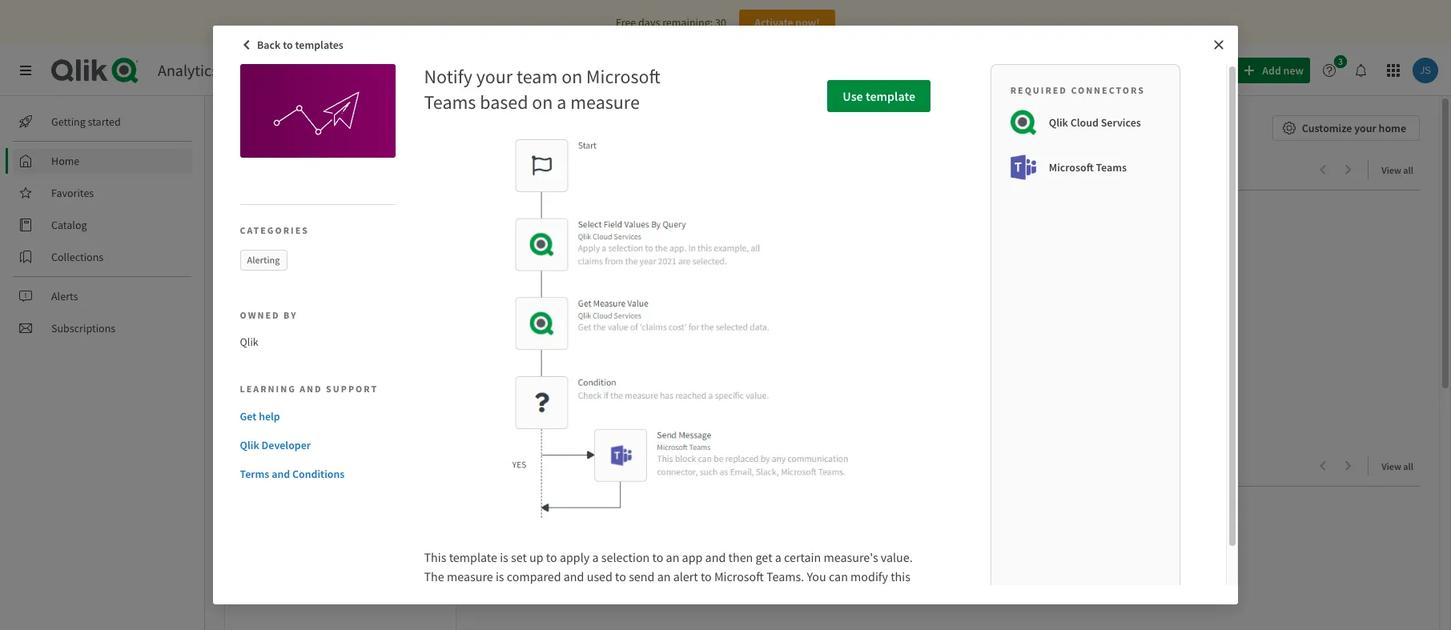 Task type: describe. For each thing, give the bounding box(es) containing it.
template for this
[[449, 550, 498, 566]]

home main content
[[199, 96, 1452, 631]]

collections
[[51, 250, 104, 264]]

app
[[682, 550, 703, 566]]

explore
[[330, 160, 382, 180]]

activate now! link
[[739, 10, 836, 35]]

home link
[[13, 148, 192, 174]]

getting started link
[[13, 109, 192, 135]]

qlik developer link
[[240, 437, 390, 453]]

this
[[424, 550, 447, 566]]

more
[[545, 588, 573, 604]]

get
[[756, 550, 773, 566]]

microsoft teams logo image
[[1011, 155, 1037, 180]]

now!
[[796, 15, 820, 30]]

selection
[[602, 550, 650, 566]]

1 all from the top
[[1404, 164, 1414, 176]]

2 horizontal spatial by
[[646, 588, 659, 604]]

this
[[891, 569, 911, 585]]

2 horizontal spatial a
[[775, 550, 782, 566]]

used inside this template is set up to apply a selection to an app and then get a certain measure's value. the measure is compared and used to send an alert to microsoft teams. you can modify this automation by adding more selections or by comparing multiple measures.
[[587, 569, 613, 585]]

jacob simon element
[[235, 374, 249, 389]]

to right alert
[[701, 569, 712, 585]]

your for team
[[476, 64, 513, 89]]

analytics for analytics services
[[158, 60, 218, 80]]

learning and support
[[240, 383, 378, 395]]

close image
[[1213, 38, 1226, 51]]

to inside button
[[283, 38, 293, 52]]

microsoft teams
[[1049, 160, 1127, 175]]

developer
[[262, 438, 311, 452]]

favorites
[[51, 186, 94, 200]]

or
[[632, 588, 644, 604]]

to up send
[[653, 550, 664, 566]]

0 vertical spatial an
[[666, 550, 680, 566]]

2 view from the top
[[1382, 461, 1402, 473]]

then
[[729, 550, 753, 566]]

team
[[517, 64, 558, 89]]

notify
[[424, 64, 473, 89]]

modify
[[851, 569, 889, 585]]

1 vertical spatial on
[[532, 90, 553, 115]]

support
[[326, 383, 378, 395]]

conditions
[[292, 467, 345, 481]]

up
[[530, 550, 544, 566]]

customize
[[1303, 121, 1353, 135]]

home inside "link"
[[51, 154, 80, 168]]

get
[[240, 409, 257, 424]]

owned
[[240, 309, 280, 321]]

and right 10
[[300, 383, 323, 395]]

move collection image
[[224, 458, 240, 474]]

alerts
[[51, 289, 78, 304]]

minutes
[[301, 375, 333, 387]]

set
[[511, 550, 527, 566]]

home
[[1379, 121, 1407, 135]]

recently used link
[[247, 457, 349, 477]]

customize your home
[[1303, 121, 1407, 135]]

qlik cloud services logo image
[[1011, 110, 1037, 135]]

updated 10 minutes ago link
[[225, 204, 456, 400]]

0 vertical spatial is
[[500, 550, 509, 566]]

use
[[843, 88, 864, 104]]

based
[[480, 90, 528, 115]]

updated 10 minutes ago
[[252, 375, 350, 387]]

activate now!
[[755, 15, 820, 30]]

remaining:
[[663, 15, 713, 30]]

get help
[[240, 409, 280, 424]]

1 horizontal spatial teams
[[1096, 160, 1127, 175]]

1 vertical spatial an
[[658, 569, 671, 585]]

terms and conditions
[[240, 467, 345, 481]]

use template button
[[828, 80, 931, 112]]

required
[[1011, 84, 1068, 96]]

free
[[616, 15, 636, 30]]

and down 'apply'
[[564, 569, 584, 585]]

subscriptions
[[51, 321, 116, 336]]

ask insight advisor button
[[1106, 58, 1231, 83]]

alerts link
[[13, 284, 192, 309]]

selections
[[576, 588, 630, 604]]

getting
[[51, 115, 86, 129]]

certain
[[784, 550, 822, 566]]

1 horizontal spatial by
[[490, 588, 503, 604]]

Search text field
[[842, 57, 1096, 84]]



Task type: locate. For each thing, give the bounding box(es) containing it.
0 vertical spatial measure
[[571, 90, 640, 115]]

your inside notify your team on microsoft teams based on a measure
[[476, 64, 513, 89]]

free days remaining: 30
[[616, 15, 727, 30]]

0 vertical spatial used
[[310, 457, 343, 477]]

0 vertical spatial view all
[[1382, 164, 1414, 176]]

services down connectors
[[1101, 115, 1142, 130]]

30
[[716, 15, 727, 30]]

0 vertical spatial teams
[[424, 90, 476, 115]]

2 vertical spatial microsoft
[[715, 569, 764, 585]]

by left adding
[[490, 588, 503, 604]]

value.
[[881, 550, 913, 566]]

0 vertical spatial template
[[866, 88, 916, 104]]

by right or
[[646, 588, 659, 604]]

is left compared at the bottom
[[496, 569, 504, 585]]

1 vertical spatial measure
[[447, 569, 493, 585]]

1 vertical spatial template
[[449, 550, 498, 566]]

ask
[[1132, 63, 1150, 78]]

days
[[639, 15, 661, 30]]

1 vertical spatial microsoft
[[1049, 160, 1094, 175]]

your
[[476, 64, 513, 89], [1355, 121, 1377, 135]]

insight
[[1152, 63, 1185, 78]]

use template
[[843, 88, 916, 104]]

apply
[[560, 550, 590, 566]]

0 horizontal spatial a
[[557, 90, 567, 115]]

favorites link
[[13, 180, 192, 206]]

notify your team on microsoft teams based on a measure
[[424, 64, 661, 115]]

microsoft down "free"
[[587, 64, 661, 89]]

to
[[283, 38, 293, 52], [313, 160, 327, 180], [546, 550, 557, 566], [653, 550, 664, 566], [615, 569, 627, 585], [701, 569, 712, 585]]

qlik up move collection icon
[[240, 438, 259, 452]]

collections link
[[13, 244, 192, 270]]

1 vertical spatial view
[[1382, 461, 1402, 473]]

used down "qlik developer" link
[[310, 457, 343, 477]]

0 horizontal spatial measure
[[447, 569, 493, 585]]

help
[[259, 409, 280, 424]]

analytics
[[158, 60, 218, 80], [247, 160, 310, 180]]

0 horizontal spatial services
[[222, 60, 277, 80]]

to inside home main content
[[313, 160, 327, 180]]

1 horizontal spatial analytics
[[247, 160, 310, 180]]

0 vertical spatial your
[[476, 64, 513, 89]]

an
[[666, 550, 680, 566], [658, 569, 671, 585]]

qlik down owned at left
[[240, 335, 259, 349]]

1 vertical spatial used
[[587, 569, 613, 585]]

jacob simon image
[[235, 374, 249, 389]]

to left "explore"
[[313, 160, 327, 180]]

subscriptions link
[[13, 316, 192, 341]]

1 view all from the top
[[1382, 164, 1414, 176]]

template for use
[[866, 88, 916, 104]]

home down analytics services element
[[224, 115, 274, 140]]

2 view all link from the top
[[1382, 456, 1421, 476]]

learning
[[240, 383, 296, 395]]

0 horizontal spatial on
[[532, 90, 553, 115]]

an left alert
[[658, 569, 671, 585]]

services down back
[[222, 60, 277, 80]]

can
[[829, 569, 848, 585]]

is left set
[[500, 550, 509, 566]]

navigation pane element
[[0, 103, 204, 348]]

2 vertical spatial qlik
[[240, 438, 259, 452]]

terms
[[240, 467, 270, 481]]

home inside main content
[[224, 115, 274, 140]]

services
[[222, 60, 277, 80], [1101, 115, 1142, 130]]

measure inside this template is set up to apply a selection to an app and then get a certain measure's value. the measure is compared and used to send an alert to microsoft teams. you can modify this automation by adding more selections or by comparing multiple measures.
[[447, 569, 493, 585]]

1 horizontal spatial template
[[866, 88, 916, 104]]

automation
[[424, 588, 487, 604]]

compared
[[507, 569, 561, 585]]

cloud
[[1071, 115, 1099, 130]]

ask insight advisor
[[1132, 63, 1224, 78]]

close sidebar menu image
[[19, 64, 32, 77]]

alert
[[674, 569, 698, 585]]

view
[[1382, 164, 1402, 176], [1382, 461, 1402, 473]]

0 vertical spatial view all link
[[1382, 159, 1421, 179]]

adding
[[505, 588, 543, 604]]

analytics services
[[158, 60, 277, 80]]

to right back
[[283, 38, 293, 52]]

10
[[289, 375, 299, 387]]

1 horizontal spatial your
[[1355, 121, 1377, 135]]

teams inside notify your team on microsoft teams based on a measure
[[424, 90, 476, 115]]

a down team
[[557, 90, 567, 115]]

updated
[[252, 375, 287, 387]]

template
[[866, 88, 916, 104], [449, 550, 498, 566]]

0 horizontal spatial used
[[310, 457, 343, 477]]

getting started
[[51, 115, 121, 129]]

teams down qlik cloud services at the right top of page
[[1096, 160, 1127, 175]]

this template is set up to apply a selection to an app and then get a certain measure's value. the measure is compared and used to send an alert to microsoft teams. you can modify this automation by adding more selections or by comparing multiple measures.
[[424, 550, 913, 604]]

your left 'home'
[[1355, 121, 1377, 135]]

microsoft inside this template is set up to apply a selection to an app and then get a certain measure's value. the measure is compared and used to send an alert to microsoft teams. you can modify this automation by adding more selections or by comparing multiple measures.
[[715, 569, 764, 585]]

1 vertical spatial is
[[496, 569, 504, 585]]

template inside use template button
[[866, 88, 916, 104]]

get help link
[[240, 408, 390, 424]]

analytics services element
[[158, 60, 277, 80]]

1 vertical spatial view all
[[1382, 461, 1414, 473]]

teams.
[[767, 569, 805, 585]]

started
[[88, 115, 121, 129]]

used up selections
[[587, 569, 613, 585]]

measure's
[[824, 550, 879, 566]]

a inside notify your team on microsoft teams based on a measure
[[557, 90, 567, 115]]

catalog link
[[13, 212, 192, 238]]

0 horizontal spatial your
[[476, 64, 513, 89]]

template right use
[[866, 88, 916, 104]]

1 horizontal spatial measure
[[571, 90, 640, 115]]

2 horizontal spatial microsoft
[[1049, 160, 1094, 175]]

0 vertical spatial services
[[222, 60, 277, 80]]

recently
[[247, 457, 306, 477]]

measure inside notify your team on microsoft teams based on a measure
[[571, 90, 640, 115]]

microsoft
[[587, 64, 661, 89], [1049, 160, 1094, 175], [715, 569, 764, 585]]

home up favorites
[[51, 154, 80, 168]]

comparing
[[662, 588, 720, 604]]

activate
[[755, 15, 794, 30]]

catalog
[[51, 218, 87, 232]]

terms and conditions link
[[240, 466, 390, 482]]

a
[[557, 90, 567, 115], [593, 550, 599, 566], [775, 550, 782, 566]]

to down selection in the left bottom of the page
[[615, 569, 627, 585]]

home
[[224, 115, 274, 140], [51, 154, 80, 168]]

back
[[257, 38, 281, 52]]

to right up
[[546, 550, 557, 566]]

1 horizontal spatial microsoft
[[715, 569, 764, 585]]

the
[[424, 569, 444, 585]]

1 view all link from the top
[[1382, 159, 1421, 179]]

1 horizontal spatial a
[[593, 550, 599, 566]]

1 vertical spatial teams
[[1096, 160, 1127, 175]]

0 vertical spatial qlik
[[1049, 115, 1069, 130]]

analytics for analytics to explore
[[247, 160, 310, 180]]

measures.
[[770, 588, 825, 604]]

0 vertical spatial all
[[1404, 164, 1414, 176]]

teams down the notify
[[424, 90, 476, 115]]

microsoft down cloud
[[1049, 160, 1094, 175]]

owned by
[[240, 309, 298, 321]]

ago
[[335, 375, 350, 387]]

0 horizontal spatial analytics
[[158, 60, 218, 80]]

qlik developer
[[240, 438, 311, 452]]

a right get on the right of the page
[[775, 550, 782, 566]]

0 vertical spatial microsoft
[[587, 64, 661, 89]]

1 horizontal spatial on
[[562, 64, 583, 89]]

analytics to explore link
[[247, 160, 388, 180]]

qlik left cloud
[[1049, 115, 1069, 130]]

2 all from the top
[[1404, 461, 1414, 473]]

categories
[[240, 224, 309, 236]]

your inside button
[[1355, 121, 1377, 135]]

back to templates
[[257, 38, 344, 52]]

2 view all from the top
[[1382, 461, 1414, 473]]

qlik for qlik
[[240, 335, 259, 349]]

view all for second view all link from the top of the home main content
[[1382, 461, 1414, 473]]

qlik for qlik developer
[[240, 438, 259, 452]]

1 horizontal spatial used
[[587, 569, 613, 585]]

view all for 1st view all link from the top
[[1382, 164, 1414, 176]]

by right owned at left
[[284, 309, 298, 321]]

your for home
[[1355, 121, 1377, 135]]

view all link
[[1382, 159, 1421, 179], [1382, 456, 1421, 476]]

all
[[1404, 164, 1414, 176], [1404, 461, 1414, 473]]

1 horizontal spatial services
[[1101, 115, 1142, 130]]

searchbar element
[[816, 57, 1096, 84]]

0 horizontal spatial teams
[[424, 90, 476, 115]]

your up the 'based'
[[476, 64, 513, 89]]

template inside this template is set up to apply a selection to an app and then get a certain measure's value. the measure is compared and used to send an alert to microsoft teams. you can modify this automation by adding more selections or by comparing multiple measures.
[[449, 550, 498, 566]]

multiple
[[722, 588, 767, 604]]

1 vertical spatial qlik
[[240, 335, 259, 349]]

and
[[300, 383, 323, 395], [272, 467, 290, 481], [706, 550, 726, 566], [564, 569, 584, 585]]

1 view from the top
[[1382, 164, 1402, 176]]

used
[[310, 457, 343, 477], [587, 569, 613, 585]]

by
[[284, 309, 298, 321], [490, 588, 503, 604], [646, 588, 659, 604]]

notify your team on microsoft teams based on a measure image
[[240, 64, 396, 158]]

1 horizontal spatial home
[[224, 115, 274, 140]]

0 horizontal spatial home
[[51, 154, 80, 168]]

recently used
[[247, 457, 343, 477]]

1 vertical spatial view all link
[[1382, 456, 1421, 476]]

back to templates button
[[236, 32, 352, 58]]

0 horizontal spatial microsoft
[[587, 64, 661, 89]]

connectors
[[1072, 84, 1146, 96]]

templates
[[295, 38, 344, 52]]

1 vertical spatial all
[[1404, 461, 1414, 473]]

1 vertical spatial services
[[1101, 115, 1142, 130]]

0 vertical spatial home
[[224, 115, 274, 140]]

0 vertical spatial analytics
[[158, 60, 218, 80]]

an left app
[[666, 550, 680, 566]]

measure
[[571, 90, 640, 115], [447, 569, 493, 585]]

on down team
[[532, 90, 553, 115]]

a right 'apply'
[[593, 550, 599, 566]]

qlik for qlik cloud services
[[1049, 115, 1069, 130]]

microsoft inside notify your team on microsoft teams based on a measure
[[587, 64, 661, 89]]

0 horizontal spatial template
[[449, 550, 498, 566]]

advisor
[[1187, 63, 1224, 78]]

you
[[807, 569, 827, 585]]

teams
[[424, 90, 476, 115], [1096, 160, 1127, 175]]

1 vertical spatial analytics
[[247, 160, 310, 180]]

0 horizontal spatial by
[[284, 309, 298, 321]]

analytics inside home main content
[[247, 160, 310, 180]]

used inside home main content
[[310, 457, 343, 477]]

microsoft down then
[[715, 569, 764, 585]]

qlik cloud services
[[1049, 115, 1142, 130]]

template right this
[[449, 550, 498, 566]]

analytics to explore
[[247, 160, 382, 180]]

0 vertical spatial view
[[1382, 164, 1402, 176]]

1 vertical spatial your
[[1355, 121, 1377, 135]]

1 vertical spatial home
[[51, 154, 80, 168]]

and right terms
[[272, 467, 290, 481]]

on right team
[[562, 64, 583, 89]]

customize your home button
[[1273, 115, 1421, 141]]

0 vertical spatial on
[[562, 64, 583, 89]]

required connectors
[[1011, 84, 1146, 96]]

and right app
[[706, 550, 726, 566]]

send
[[629, 569, 655, 585]]



Task type: vqa. For each thing, say whether or not it's contained in the screenshot.
2, associated with app
no



